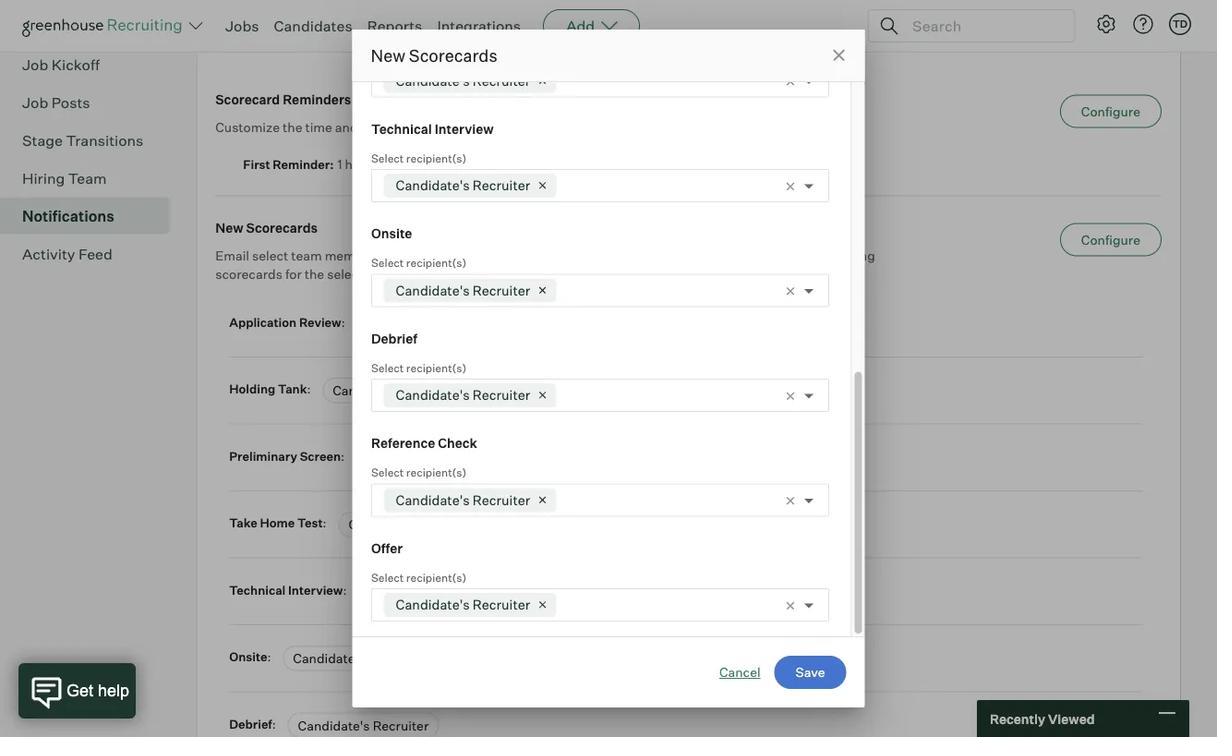 Task type: locate. For each thing, give the bounding box(es) containing it.
0 horizontal spatial onsite
[[229, 649, 267, 664]]

the inside email select team members when a new scorecard is submitted with a summary of submitted and outstanding scorecards for the selected stage.
[[305, 266, 324, 282]]

1 configure button from the top
[[1060, 95, 1162, 128]]

2 select recipient(s) from the top
[[371, 256, 466, 270]]

1 vertical spatial new scorecards
[[215, 220, 318, 236]]

select
[[252, 247, 288, 263]]

technical inside new scorecards dialog
[[371, 121, 432, 137]]

0 vertical spatial debrief
[[371, 330, 417, 346]]

configure
[[1081, 103, 1141, 119], [1081, 232, 1141, 248]]

scorecard reminders
[[215, 91, 351, 107]]

5 select recipient(s) from the top
[[371, 570, 466, 584]]

save
[[796, 664, 825, 680]]

technical up after
[[371, 121, 432, 137]]

submitted right of
[[712, 247, 774, 263]]

3 select recipient(s) from the top
[[371, 361, 466, 375]]

Search text field
[[908, 12, 1058, 39]]

0 vertical spatial configure
[[1081, 103, 1141, 119]]

customize
[[215, 119, 280, 135]]

1 vertical spatial scorecard
[[458, 247, 518, 263]]

new down reports link
[[371, 45, 405, 66]]

job posts
[[22, 93, 90, 111]]

2 recipient(s) from the top
[[406, 256, 466, 270]]

2 job from the top
[[22, 55, 48, 74]]

0 horizontal spatial debrief
[[229, 716, 272, 731]]

candidate's
[[395, 72, 469, 89], [395, 177, 469, 193], [395, 282, 469, 298], [367, 316, 439, 332], [333, 383, 405, 399], [395, 387, 469, 403], [367, 450, 439, 466], [395, 491, 469, 508], [349, 516, 421, 533], [369, 583, 441, 600], [395, 596, 469, 613], [293, 650, 365, 667], [298, 717, 370, 734]]

1 vertical spatial scorecards
[[246, 220, 318, 236]]

0 horizontal spatial and
[[335, 119, 358, 135]]

recipient(s)
[[406, 151, 466, 165], [406, 256, 466, 270], [406, 361, 466, 375], [406, 465, 466, 479], [406, 570, 466, 584]]

debrief
[[371, 330, 417, 346], [229, 716, 272, 731]]

1 horizontal spatial a
[[627, 247, 635, 263]]

viewed
[[1048, 710, 1095, 727]]

1 configure from the top
[[1081, 103, 1141, 119]]

team
[[291, 247, 322, 263]]

technical
[[371, 121, 432, 137], [229, 583, 286, 597]]

new scorecards dialog
[[352, 0, 865, 707]]

1 vertical spatial notifications
[[22, 207, 114, 225]]

0 horizontal spatial scorecards
[[246, 220, 318, 236]]

scorecard left is
[[458, 247, 518, 263]]

0 vertical spatial scorecard
[[219, 29, 308, 52]]

2 vertical spatial job
[[22, 93, 48, 111]]

hour
[[345, 156, 373, 172]]

sent
[[601, 119, 628, 135]]

0 horizontal spatial the
[[283, 119, 302, 135]]

interview up interview
[[434, 121, 493, 137]]

1 vertical spatial the
[[305, 266, 324, 282]]

reports
[[367, 17, 422, 35]]

0 vertical spatial interview
[[434, 121, 493, 137]]

1 horizontal spatial interview
[[434, 121, 493, 137]]

new scorecards
[[371, 45, 498, 66], [215, 220, 318, 236]]

2 configure from the top
[[1081, 232, 1141, 248]]

1 recipient(s) from the top
[[406, 151, 466, 165]]

onsite
[[371, 225, 412, 242], [229, 649, 267, 664]]

interview down "test"
[[288, 583, 343, 597]]

1 vertical spatial configure
[[1081, 232, 1141, 248]]

members
[[325, 247, 382, 263]]

recruiter
[[472, 72, 530, 89], [472, 177, 530, 193], [472, 282, 530, 298], [442, 316, 498, 332], [408, 383, 464, 399], [472, 387, 530, 403], [441, 450, 497, 466], [472, 491, 530, 508], [423, 516, 479, 533], [444, 583, 500, 600], [472, 596, 530, 613], [368, 650, 424, 667], [373, 717, 429, 734]]

of
[[697, 247, 709, 263]]

debrief inside new scorecards dialog
[[371, 330, 417, 346]]

td button
[[1166, 9, 1195, 39]]

0 vertical spatial new scorecards
[[371, 45, 498, 66]]

is
[[521, 247, 531, 263]]

email select team members when a new scorecard is submitted with a summary of submitted and outstanding scorecards for the selected stage.
[[215, 247, 875, 282]]

debrief down onsite :
[[229, 716, 272, 731]]

1 horizontal spatial debrief
[[371, 330, 417, 346]]

debrief down stage.
[[371, 330, 417, 346]]

technical for technical interview :
[[229, 583, 286, 597]]

select down offer
[[371, 570, 403, 584]]

td button
[[1169, 13, 1191, 35]]

holding
[[229, 382, 276, 396]]

4 recipient(s) from the top
[[406, 465, 466, 479]]

0 vertical spatial and
[[335, 119, 358, 135]]

new
[[430, 247, 455, 263]]

a left new
[[420, 247, 427, 263]]

1 vertical spatial debrief
[[229, 716, 272, 731]]

job
[[22, 17, 48, 36], [22, 55, 48, 74], [22, 93, 48, 111]]

job left the info at left top
[[22, 17, 48, 36]]

select recipient(s) for debrief
[[371, 361, 466, 375]]

scorecard
[[451, 119, 512, 135], [458, 247, 518, 263]]

0 horizontal spatial technical
[[229, 583, 286, 597]]

1 vertical spatial new
[[215, 220, 243, 236]]

select down frequency on the top of the page
[[371, 151, 403, 165]]

configure for email select team members when a new scorecard is submitted with a summary of submitted and outstanding scorecards for the selected stage.
[[1081, 232, 1141, 248]]

1 vertical spatial job
[[22, 55, 48, 74]]

0 horizontal spatial notifications
[[22, 207, 114, 225]]

1 horizontal spatial onsite
[[371, 225, 412, 242]]

0 horizontal spatial interview
[[288, 583, 343, 597]]

scorecard for scorecard notifications
[[219, 29, 308, 52]]

scorecards up select
[[246, 220, 318, 236]]

1 horizontal spatial scorecards
[[409, 45, 498, 66]]

1 horizontal spatial technical
[[371, 121, 432, 137]]

time
[[305, 119, 332, 135]]

1 vertical spatial technical
[[229, 583, 286, 597]]

1 vertical spatial and
[[777, 247, 799, 263]]

3 recipient(s) from the top
[[406, 361, 466, 375]]

check
[[437, 435, 477, 451]]

1 vertical spatial scorecard
[[215, 91, 280, 107]]

0 vertical spatial technical
[[371, 121, 432, 137]]

new scorecards down reports link
[[371, 45, 498, 66]]

team
[[68, 169, 107, 187]]

interview inside new scorecards dialog
[[434, 121, 493, 137]]

1 horizontal spatial notifications
[[312, 29, 422, 52]]

application review :
[[229, 315, 348, 329]]

2 select from the top
[[371, 256, 403, 270]]

submitted
[[534, 247, 596, 263], [712, 247, 774, 263]]

onsite up when
[[371, 225, 412, 242]]

interview
[[407, 156, 462, 172]]

interview for technical interview :
[[288, 583, 343, 597]]

5 select from the top
[[371, 570, 403, 584]]

onsite for onsite :
[[229, 649, 267, 664]]

interview
[[434, 121, 493, 137], [288, 583, 343, 597]]

job for job posts
[[22, 93, 48, 111]]

and right time
[[335, 119, 358, 135]]

3 job from the top
[[22, 93, 48, 111]]

1 horizontal spatial the
[[305, 266, 324, 282]]

job left the kickoff
[[22, 55, 48, 74]]

1 horizontal spatial submitted
[[712, 247, 774, 263]]

debrief for debrief
[[371, 330, 417, 346]]

select down reference
[[371, 465, 403, 479]]

0 vertical spatial onsite
[[371, 225, 412, 242]]

5 recipient(s) from the top
[[406, 570, 466, 584]]

email
[[215, 247, 249, 263]]

technical up onsite :
[[229, 583, 286, 597]]

the
[[283, 119, 302, 135], [305, 266, 324, 282]]

scorecards inside dialog
[[409, 45, 498, 66]]

after
[[376, 156, 404, 172]]

1 vertical spatial onsite
[[229, 649, 267, 664]]

the left time
[[283, 119, 302, 135]]

notifications
[[312, 29, 422, 52], [22, 207, 114, 225]]

configure button
[[1060, 95, 1162, 128], [1060, 223, 1162, 256]]

transitions
[[66, 131, 143, 149]]

home
[[260, 516, 295, 530]]

2 configure button from the top
[[1060, 223, 1162, 256]]

0 vertical spatial scorecards
[[409, 45, 498, 66]]

0 horizontal spatial new scorecards
[[215, 220, 318, 236]]

4 select recipient(s) from the top
[[371, 465, 466, 479]]

first
[[243, 157, 270, 172]]

1 job from the top
[[22, 17, 48, 36]]

save button
[[775, 656, 846, 689]]

customize the time and frequency that scorecard reminders are sent to interviewers.
[[215, 119, 724, 135]]

1 vertical spatial interview
[[288, 583, 343, 597]]

submitted right is
[[534, 247, 596, 263]]

reminders
[[515, 119, 576, 135]]

2 submitted from the left
[[712, 247, 774, 263]]

candidates
[[274, 17, 352, 35]]

new scorecards up select
[[215, 220, 318, 236]]

when
[[385, 247, 418, 263]]

onsite inside new scorecards dialog
[[371, 225, 412, 242]]

activity
[[22, 244, 75, 263]]

onsite :
[[229, 649, 274, 664]]

3 select from the top
[[371, 361, 403, 375]]

select up reference
[[371, 361, 403, 375]]

configure button for customize the time and frequency that scorecard reminders are sent to interviewers.
[[1060, 95, 1162, 128]]

0 vertical spatial notifications
[[312, 29, 422, 52]]

select left new
[[371, 256, 403, 270]]

select for reference check
[[371, 465, 403, 479]]

onsite up the debrief : at the bottom
[[229, 649, 267, 664]]

1 horizontal spatial and
[[777, 247, 799, 263]]

technical interview
[[371, 121, 493, 137]]

a right with
[[627, 247, 635, 263]]

notifications link
[[22, 205, 163, 227]]

interview for technical interview
[[434, 121, 493, 137]]

1 select from the top
[[371, 151, 403, 165]]

interviewers.
[[646, 119, 724, 135]]

select recipient(s)
[[371, 151, 466, 165], [371, 256, 466, 270], [371, 361, 466, 375], [371, 465, 466, 479], [371, 570, 466, 584]]

1 horizontal spatial new
[[371, 45, 405, 66]]

0 vertical spatial new
[[371, 45, 405, 66]]

new up email
[[215, 220, 243, 236]]

job left the posts
[[22, 93, 48, 111]]

review
[[299, 315, 341, 329]]

4 select from the top
[[371, 465, 403, 479]]

0 vertical spatial configure button
[[1060, 95, 1162, 128]]

candidate's recruiter
[[395, 72, 530, 89], [395, 177, 530, 193], [395, 282, 530, 298], [367, 316, 498, 332], [333, 383, 464, 399], [395, 387, 530, 403], [367, 450, 497, 466], [395, 491, 530, 508], [349, 516, 479, 533], [369, 583, 500, 600], [395, 596, 530, 613], [293, 650, 424, 667], [298, 717, 429, 734]]

0 vertical spatial job
[[22, 17, 48, 36]]

new scorecards inside dialog
[[371, 45, 498, 66]]

scorecards down integrations
[[409, 45, 498, 66]]

1 horizontal spatial new scorecards
[[371, 45, 498, 66]]

1 select recipient(s) from the top
[[371, 151, 466, 165]]

1 vertical spatial configure button
[[1060, 223, 1162, 256]]

and left outstanding at the right top
[[777, 247, 799, 263]]

0 horizontal spatial a
[[420, 247, 427, 263]]

recently
[[990, 710, 1046, 727]]

0 horizontal spatial submitted
[[534, 247, 596, 263]]

select
[[371, 151, 403, 165], [371, 256, 403, 270], [371, 361, 403, 375], [371, 465, 403, 479], [371, 570, 403, 584]]

activity feed
[[22, 244, 113, 263]]

:
[[330, 157, 334, 172], [341, 315, 345, 329], [307, 382, 311, 396], [341, 449, 345, 463], [323, 516, 327, 530], [343, 583, 347, 597], [267, 649, 271, 664], [272, 716, 276, 731]]

job posts link
[[22, 91, 163, 113]]

and
[[335, 119, 358, 135], [777, 247, 799, 263]]

select recipient(s) for technical interview
[[371, 151, 466, 165]]

recipient(s) for offer
[[406, 570, 466, 584]]

select for onsite
[[371, 256, 403, 270]]

hiring
[[22, 169, 65, 187]]

select for offer
[[371, 570, 403, 584]]

the down team
[[305, 266, 324, 282]]

a
[[420, 247, 427, 263], [627, 247, 635, 263]]

1
[[337, 156, 342, 172]]

scorecard right that
[[451, 119, 512, 135]]



Task type: describe. For each thing, give the bounding box(es) containing it.
0 vertical spatial the
[[283, 119, 302, 135]]

jobs link
[[225, 17, 259, 35]]

hiring team link
[[22, 167, 163, 189]]

select recipient(s) for offer
[[371, 570, 466, 584]]

application
[[229, 315, 297, 329]]

for
[[285, 266, 302, 282]]

kickoff
[[51, 55, 100, 74]]

debrief :
[[229, 716, 279, 731]]

stage
[[22, 131, 63, 149]]

reminders
[[283, 91, 351, 107]]

stage transitions
[[22, 131, 143, 149]]

configure image
[[1095, 13, 1118, 35]]

add
[[566, 17, 595, 35]]

cancel link
[[719, 663, 761, 682]]

feed
[[78, 244, 113, 263]]

onsite for onsite
[[371, 225, 412, 242]]

selected
[[327, 266, 378, 282]]

recipient(s) for debrief
[[406, 361, 466, 375]]

select recipient(s) for onsite
[[371, 256, 466, 270]]

recipient(s) for technical interview
[[406, 151, 466, 165]]

recipient(s) for onsite
[[406, 256, 466, 270]]

technical interview :
[[229, 583, 349, 597]]

configure for customize the time and frequency that scorecard reminders are sent to interviewers.
[[1081, 103, 1141, 119]]

1 a from the left
[[420, 247, 427, 263]]

greenhouse recruiting image
[[22, 15, 188, 37]]

candidates link
[[274, 17, 352, 35]]

job kickoff link
[[22, 53, 163, 75]]

job for job info
[[22, 17, 48, 36]]

1 submitted from the left
[[534, 247, 596, 263]]

info
[[51, 17, 78, 36]]

scorecard notifications
[[219, 29, 422, 52]]

notifications inside "link"
[[22, 207, 114, 225]]

are
[[579, 119, 599, 135]]

frequency
[[361, 119, 421, 135]]

posts
[[51, 93, 90, 111]]

summary
[[637, 247, 694, 263]]

integrations
[[437, 17, 521, 35]]

preliminary
[[229, 449, 297, 463]]

preliminary screen :
[[229, 449, 347, 463]]

: inside first reminder : 1 hour after interview
[[330, 157, 334, 172]]

with
[[599, 247, 625, 263]]

debrief for debrief :
[[229, 716, 272, 731]]

job info
[[22, 17, 78, 36]]

integrations link
[[437, 17, 521, 35]]

tank
[[278, 382, 307, 396]]

holding tank :
[[229, 382, 313, 396]]

select recipient(s) for reference check
[[371, 465, 466, 479]]

reports link
[[367, 17, 422, 35]]

job kickoff
[[22, 55, 100, 74]]

offer
[[371, 540, 402, 556]]

take home test :
[[229, 516, 329, 530]]

first reminder : 1 hour after interview
[[243, 156, 462, 172]]

select for technical interview
[[371, 151, 403, 165]]

scorecard inside email select team members when a new scorecard is submitted with a summary of submitted and outstanding scorecards for the selected stage.
[[458, 247, 518, 263]]

stage.
[[381, 266, 419, 282]]

reference
[[371, 435, 435, 451]]

add button
[[543, 9, 640, 42]]

job info link
[[22, 15, 163, 38]]

job for job kickoff
[[22, 55, 48, 74]]

td
[[1173, 18, 1188, 30]]

scorecards
[[215, 266, 282, 282]]

activity feed link
[[22, 243, 163, 265]]

and inside email select team members when a new scorecard is submitted with a summary of submitted and outstanding scorecards for the selected stage.
[[777, 247, 799, 263]]

stage transitions link
[[22, 129, 163, 151]]

scorecard for scorecard reminders
[[215, 91, 280, 107]]

2 a from the left
[[627, 247, 635, 263]]

cancel
[[719, 664, 761, 680]]

select for debrief
[[371, 361, 403, 375]]

0 vertical spatial scorecard
[[451, 119, 512, 135]]

0 horizontal spatial new
[[215, 220, 243, 236]]

that
[[424, 119, 449, 135]]

to
[[631, 119, 643, 135]]

recipient(s) for reference check
[[406, 465, 466, 479]]

technical for technical interview
[[371, 121, 432, 137]]

jobs
[[225, 17, 259, 35]]

screen
[[300, 449, 341, 463]]

reminder
[[273, 157, 330, 172]]

take
[[229, 516, 257, 530]]

outstanding
[[802, 247, 875, 263]]

reference check
[[371, 435, 477, 451]]

test
[[297, 516, 323, 530]]

recently viewed
[[990, 710, 1095, 727]]

configure button for email select team members when a new scorecard is submitted with a summary of submitted and outstanding scorecards for the selected stage.
[[1060, 223, 1162, 256]]

hiring team
[[22, 169, 107, 187]]

new inside dialog
[[371, 45, 405, 66]]



Task type: vqa. For each thing, say whether or not it's contained in the screenshot.
Begin Prospect Import Button
no



